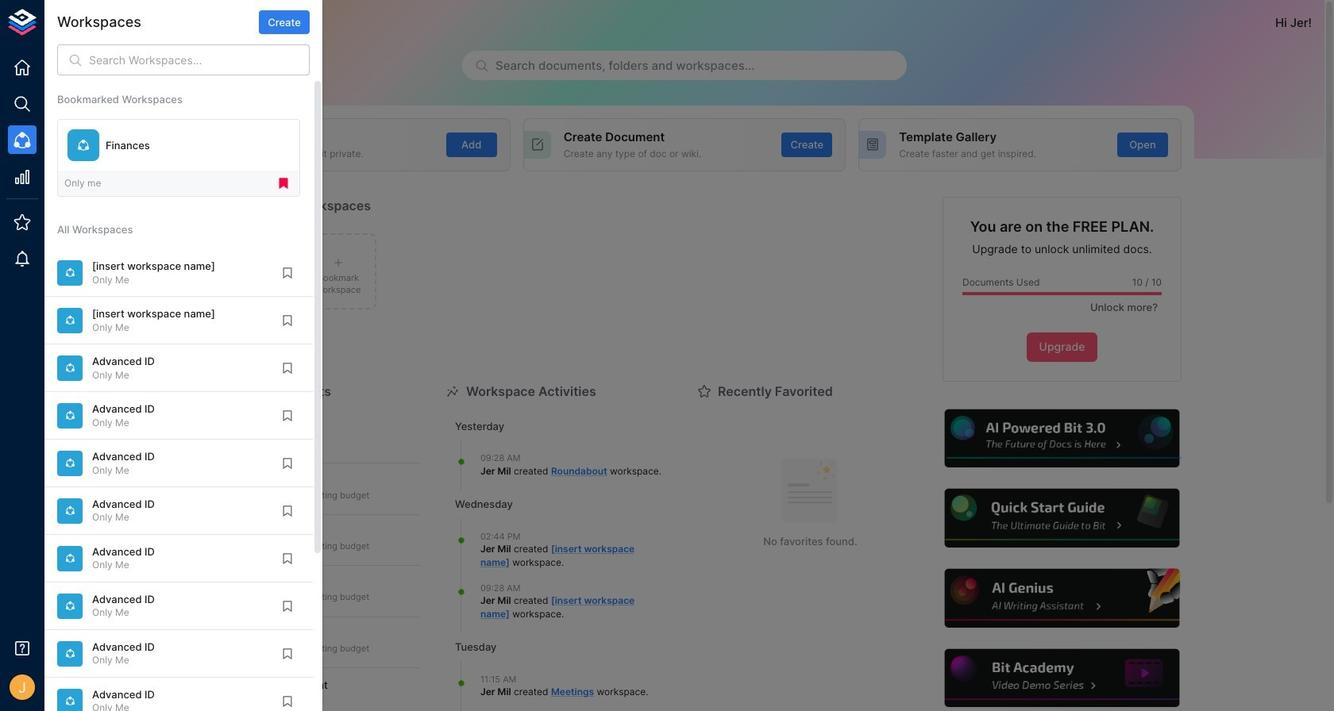 Task type: describe. For each thing, give the bounding box(es) containing it.
1 bookmark image from the top
[[280, 266, 295, 280]]

2 bookmark image from the top
[[280, 504, 295, 518]]

3 bookmark image from the top
[[280, 552, 295, 566]]

1 bookmark image from the top
[[280, 314, 295, 328]]

Search Workspaces... text field
[[89, 44, 310, 76]]

2 bookmark image from the top
[[280, 361, 295, 376]]



Task type: locate. For each thing, give the bounding box(es) containing it.
4 help image from the top
[[943, 647, 1182, 710]]

3 bookmark image from the top
[[280, 409, 295, 423]]

1 help image from the top
[[943, 407, 1182, 470]]

4 bookmark image from the top
[[280, 695, 295, 709]]

6 bookmark image from the top
[[280, 647, 295, 661]]

2 help image from the top
[[943, 487, 1182, 550]]

4 bookmark image from the top
[[280, 456, 295, 471]]

3 help image from the top
[[943, 567, 1182, 630]]

help image
[[943, 407, 1182, 470], [943, 487, 1182, 550], [943, 567, 1182, 630], [943, 647, 1182, 710]]

remove bookmark image
[[276, 176, 291, 191]]

5 bookmark image from the top
[[280, 599, 295, 614]]

bookmark image
[[280, 266, 295, 280], [280, 504, 295, 518], [280, 552, 295, 566], [280, 695, 295, 709]]

bookmark image
[[280, 314, 295, 328], [280, 361, 295, 376], [280, 409, 295, 423], [280, 456, 295, 471], [280, 599, 295, 614], [280, 647, 295, 661]]



